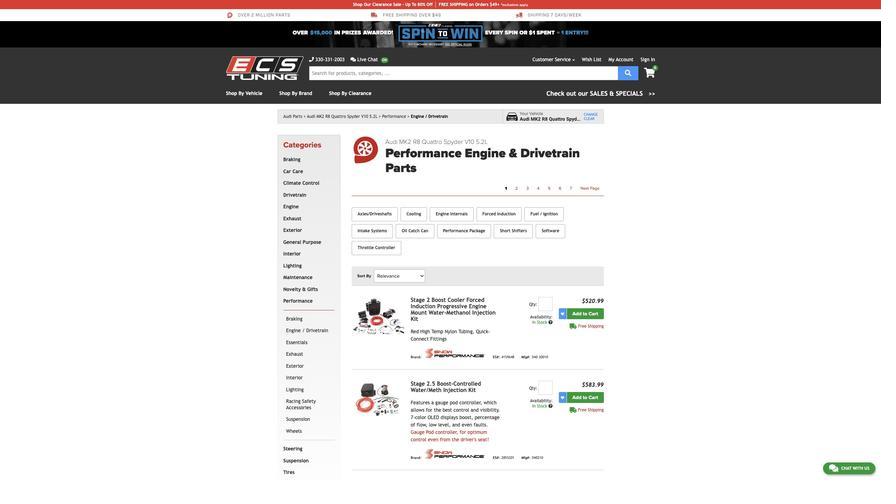 Task type: locate. For each thing, give the bounding box(es) containing it.
performance for the right performance link
[[383, 114, 407, 119]]

controller, up boost, at the bottom of page
[[460, 400, 483, 406]]

forced induction link
[[477, 207, 522, 222]]

1 vertical spatial mfg#:
[[522, 456, 531, 460]]

availability: up question circle image
[[531, 315, 553, 320]]

with
[[854, 466, 864, 471]]

comments image inside live chat link
[[351, 57, 356, 62]]

5.2l inside audi mk2 r8 quattro spyder v10 5.2l performance engine & drivetrain parts
[[476, 138, 488, 146]]

exterior for exterior 'link' to the top
[[284, 228, 302, 233]]

million
[[256, 13, 275, 18]]

shop by vehicle link
[[226, 90, 263, 96]]

1 link
[[501, 184, 512, 193]]

exterior down essentials
[[286, 363, 304, 369]]

1 vertical spatial to
[[583, 395, 588, 401]]

1 availability: from the top
[[531, 315, 553, 320]]

controller, up from
[[436, 430, 459, 435]]

stock left question circle image
[[538, 320, 548, 325]]

4 link
[[534, 184, 544, 193]]

1 left 2 link
[[506, 186, 508, 191]]

1 vertical spatial stage
[[411, 381, 425, 387]]

interior down "general"
[[284, 251, 301, 257]]

snowperformance - corporate logo image
[[423, 349, 486, 358], [423, 449, 486, 459]]

methanol
[[447, 310, 471, 316]]

7 left "days/week"
[[551, 13, 554, 18]]

audi inside your vehicle audi mk2 r8 quattro spyder v10 5.2l
[[520, 116, 530, 122]]

add to wish list image
[[561, 312, 565, 316]]

engine inside audi mk2 r8 quattro spyder v10 5.2l performance engine & drivetrain parts
[[465, 146, 506, 161]]

2 free shipping from the top
[[579, 408, 604, 413]]

0 horizontal spatial the
[[434, 407, 442, 413]]

sort by
[[358, 274, 372, 279]]

1 vertical spatial braking
[[286, 316, 303, 322]]

0 vertical spatial braking
[[284, 157, 301, 162]]

best
[[443, 407, 453, 413]]

2 cart from the top
[[589, 395, 599, 401]]

2 qty: from the top
[[530, 386, 538, 391]]

7 link
[[566, 184, 577, 193]]

add to cart down $583.99
[[573, 395, 599, 401]]

cart for $520.99
[[589, 311, 599, 317]]

1 horizontal spatial /
[[426, 114, 427, 119]]

vehicle inside your vehicle audi mk2 r8 quattro spyder v10 5.2l
[[530, 111, 544, 116]]

1 vertical spatial add to cart
[[573, 395, 599, 401]]

stage inside stage 2 boost cooler forced induction progressive engine mount water-methanol injection kit
[[411, 297, 425, 304]]

6 link
[[555, 184, 566, 193]]

and up boost, at the bottom of page
[[471, 407, 479, 413]]

suspension for the bottommost suspension link
[[284, 458, 309, 464]]

2 horizontal spatial r8
[[543, 116, 548, 122]]

1 snowperformance - corporate logo image from the top
[[423, 349, 486, 358]]

1 stage from the top
[[411, 297, 425, 304]]

2003
[[335, 57, 345, 62]]

mfg#: left sn0210
[[522, 456, 531, 460]]

0 vertical spatial stage
[[411, 297, 425, 304]]

1 vertical spatial 7
[[570, 186, 573, 191]]

1 horizontal spatial 1
[[562, 29, 565, 36]]

interior for the bottom interior link
[[286, 375, 303, 381]]

/ inside "link"
[[541, 212, 542, 217]]

forced
[[483, 212, 496, 217], [467, 297, 485, 304]]

2 horizontal spatial 5.2l
[[593, 116, 602, 122]]

brand: for stage 2 boost cooler forced induction progressive engine mount water-methanol injection kit
[[411, 355, 422, 359]]

racing
[[286, 399, 301, 404]]

in left question circle image
[[533, 320, 536, 325]]

2 vertical spatial &
[[303, 287, 306, 292]]

no purchase necessary. see official rules .
[[409, 43, 473, 46]]

chat with us
[[842, 466, 870, 471]]

0 vertical spatial /
[[426, 114, 427, 119]]

audi mk2 r8 quattro spyder v10 5.2l
[[307, 114, 378, 119]]

ship
[[450, 2, 459, 7]]

performance subcategories element
[[284, 310, 335, 441]]

1 cart from the top
[[589, 311, 599, 317]]

engine / drivetrain inside 'performance subcategories' element
[[286, 328, 329, 334]]

2 for stage 2 boost cooler forced induction progressive engine mount water-methanol injection kit
[[427, 297, 430, 304]]

injection up pod
[[444, 387, 467, 394]]

which
[[484, 400, 497, 406]]

clear link
[[584, 117, 598, 121]]

r8 for audi mk2 r8 quattro spyder v10 5.2l
[[326, 114, 330, 119]]

features
[[411, 400, 430, 406]]

1 vertical spatial over
[[293, 29, 308, 36]]

exhaust down essentials
[[286, 351, 303, 357]]

1 brand: from the top
[[411, 355, 422, 359]]

by left the brand
[[292, 90, 298, 96]]

change link
[[584, 112, 598, 117]]

clearance right the our
[[373, 2, 392, 7]]

free shipping down '$520.99'
[[579, 324, 604, 329]]

es#:
[[493, 355, 501, 359], [493, 456, 501, 460]]

lighting link inside 'performance subcategories' element
[[285, 384, 333, 396]]

chat
[[368, 57, 378, 62], [842, 466, 852, 471]]

even down boost, at the bottom of page
[[462, 422, 473, 428]]

shop by clearance link
[[329, 90, 372, 96]]

exterior inside 'performance subcategories' element
[[286, 363, 304, 369]]

1 vertical spatial engine / drivetrain
[[286, 328, 329, 334]]

add to cart for $520.99
[[573, 311, 599, 317]]

stage inside "stage 2.5 boost-controlled water/meth injection kit"
[[411, 381, 425, 387]]

1 mfg#: from the top
[[522, 355, 531, 359]]

kit inside stage 2 boost cooler forced induction progressive engine mount water-methanol injection kit
[[411, 316, 419, 323]]

free down shop our clearance sale - up to 80% off
[[383, 13, 395, 18]]

1 qty: from the top
[[530, 302, 538, 307]]

exhaust down engine link in the left top of the page
[[284, 216, 302, 221]]

2 to from the top
[[583, 395, 588, 401]]

1 vertical spatial 1
[[506, 186, 508, 191]]

1 vertical spatial in
[[533, 320, 536, 325]]

0 vertical spatial performance link
[[383, 114, 410, 119]]

free down '$520.99'
[[579, 324, 587, 329]]

for
[[426, 407, 433, 413], [460, 430, 467, 435]]

0 vertical spatial exterior
[[284, 228, 302, 233]]

tires
[[284, 470, 295, 475]]

2 horizontal spatial spyder
[[567, 116, 582, 122]]

vehicle down ecs tuning image
[[246, 90, 263, 96]]

my account link
[[609, 57, 634, 62]]

add right add to wish list icon
[[573, 311, 582, 317]]

0 vertical spatial even
[[462, 422, 473, 428]]

parts
[[276, 13, 291, 18]]

0 horizontal spatial 7
[[551, 13, 554, 18]]

shop for shop by clearance
[[329, 90, 341, 96]]

vehicle right your
[[530, 111, 544, 116]]

forced right "cooler"
[[467, 297, 485, 304]]

the up oled
[[434, 407, 442, 413]]

exterior
[[284, 228, 302, 233], [286, 363, 304, 369]]

free shipping for $583.99
[[579, 408, 604, 413]]

0 vertical spatial and
[[471, 407, 479, 413]]

1 vertical spatial control
[[411, 437, 427, 443]]

suspension link down steering
[[282, 455, 333, 467]]

availability: up question circle icon
[[531, 399, 553, 404]]

0 vertical spatial braking link
[[282, 154, 333, 166]]

brand: down connect
[[411, 355, 422, 359]]

add to cart button down $583.99
[[567, 392, 604, 403]]

1 vertical spatial forced
[[467, 297, 485, 304]]

cooler
[[448, 297, 465, 304]]

chat left 'with'
[[842, 466, 852, 471]]

0 horizontal spatial 5.2l
[[370, 114, 378, 119]]

free down $583.99
[[579, 408, 587, 413]]

mfg#:
[[522, 355, 531, 359], [522, 456, 531, 460]]

0 vertical spatial 7
[[551, 13, 554, 18]]

/
[[426, 114, 427, 119], [541, 212, 542, 217], [303, 328, 305, 334]]

a
[[432, 400, 434, 406]]

7 inside the '7' link
[[570, 186, 573, 191]]

0 horizontal spatial v10
[[362, 114, 369, 119]]

0 vertical spatial kit
[[411, 316, 419, 323]]

in right "sign"
[[652, 57, 656, 62]]

1 vertical spatial chat
[[842, 466, 852, 471]]

lighting up racing
[[286, 387, 304, 393]]

2 stage from the top
[[411, 381, 425, 387]]

0 horizontal spatial for
[[426, 407, 433, 413]]

0 vertical spatial injection
[[473, 310, 496, 316]]

1 to from the top
[[583, 311, 588, 317]]

interior link
[[282, 248, 333, 260], [285, 372, 333, 384]]

snowperformance - corporate logo image for kit
[[423, 449, 486, 459]]

over $15,000 in prizes
[[293, 29, 361, 36]]

1 vertical spatial lighting
[[286, 387, 304, 393]]

2 horizontal spatial &
[[610, 90, 615, 97]]

interior for topmost interior link
[[284, 251, 301, 257]]

add to wish list image
[[561, 396, 565, 399]]

shipping down '$520.99'
[[588, 324, 604, 329]]

add to cart for $583.99
[[573, 395, 599, 401]]

performance inside audi mk2 r8 quattro spyder v10 5.2l performance engine & drivetrain parts
[[386, 146, 462, 161]]

interior link up "safety"
[[285, 372, 333, 384]]

cooling
[[407, 212, 421, 217]]

braking link up care
[[282, 154, 333, 166]]

1 free shipping from the top
[[579, 324, 604, 329]]

audi inside audi mk2 r8 quattro spyder v10 5.2l performance engine & drivetrain parts
[[386, 138, 398, 146]]

stage left 2.5
[[411, 381, 425, 387]]

engine
[[411, 114, 425, 119], [465, 146, 506, 161], [284, 204, 299, 210], [436, 212, 449, 217], [469, 303, 487, 310], [286, 328, 301, 334]]

0 vertical spatial add to cart button
[[567, 308, 604, 319]]

engine / drivetrain link
[[285, 325, 333, 337]]

2 add from the top
[[573, 395, 582, 401]]

drivetrain link
[[282, 189, 333, 201]]

in
[[335, 29, 341, 36]]

stock left question circle icon
[[538, 404, 548, 409]]

1 vertical spatial controller,
[[436, 430, 459, 435]]

performance inside category navigation element
[[284, 298, 313, 304]]

mfg#: left sn0-
[[522, 355, 531, 359]]

1 horizontal spatial 2
[[427, 297, 430, 304]]

None number field
[[539, 297, 553, 311], [539, 381, 553, 395], [539, 297, 553, 311], [539, 381, 553, 395]]

0 horizontal spatial injection
[[444, 387, 467, 394]]

to down $583.99
[[583, 395, 588, 401]]

2 right the 1 link
[[516, 186, 519, 191]]

1 vertical spatial in stock
[[533, 404, 549, 409]]

in left question circle icon
[[533, 404, 536, 409]]

2 vertical spatial shipping
[[588, 408, 604, 413]]

for up driver's
[[460, 430, 467, 435]]

suspension down steering
[[284, 458, 309, 464]]

comments image
[[351, 57, 356, 62], [830, 464, 839, 473]]

shipping 7 days/week
[[528, 13, 582, 18]]

mfg#: for stage 2.5 boost-controlled water/meth injection kit
[[522, 456, 531, 460]]

suspension down accessories
[[286, 417, 310, 422]]

free
[[383, 13, 395, 18], [579, 324, 587, 329], [579, 408, 587, 413]]

0 vertical spatial &
[[610, 90, 615, 97]]

0 vertical spatial es#:
[[493, 355, 501, 359]]

customer service
[[533, 57, 571, 62]]

control up boost, at the bottom of page
[[454, 407, 470, 413]]

0 vertical spatial 1
[[562, 29, 565, 36]]

induction up the short
[[498, 212, 516, 217]]

exterior for exterior 'link' inside 'performance subcategories' element
[[286, 363, 304, 369]]

0 vertical spatial over
[[238, 13, 250, 18]]

add to cart button down '$520.99'
[[567, 308, 604, 319]]

see official rules link
[[446, 43, 472, 47]]

es#: left the 4159648
[[493, 355, 501, 359]]

1 vertical spatial cart
[[589, 395, 599, 401]]

2 availability: from the top
[[531, 399, 553, 404]]

2 stock from the top
[[538, 404, 548, 409]]

mk2 inside your vehicle audi mk2 r8 quattro spyder v10 5.2l
[[531, 116, 541, 122]]

novelty
[[284, 287, 301, 292]]

free shipping for $520.99
[[579, 324, 604, 329]]

snowperformance - corporate logo image for progressive
[[423, 349, 486, 358]]

cart
[[589, 311, 599, 317], [589, 395, 599, 401]]

3 link
[[523, 184, 534, 193]]

& right sales at the right top of the page
[[610, 90, 615, 97]]

0 vertical spatial exhaust
[[284, 216, 302, 221]]

free for stage 2.5 boost-controlled water/meth injection kit
[[579, 408, 587, 413]]

interior inside 'performance subcategories' element
[[286, 375, 303, 381]]

interior link down "purpose"
[[282, 248, 333, 260]]

ecs tuning 'spin to win' contest logo image
[[399, 24, 483, 42]]

1 vertical spatial exterior
[[286, 363, 304, 369]]

0 vertical spatial forced
[[483, 212, 496, 217]]

clearance up audi mk2 r8 quattro spyder v10 5.2l link
[[349, 90, 372, 96]]

question circle image
[[549, 320, 553, 325]]

suspension link down accessories
[[285, 414, 333, 426]]

interior
[[284, 251, 301, 257], [286, 375, 303, 381]]

1 vertical spatial for
[[460, 430, 467, 435]]

axles/driveshafts
[[358, 212, 392, 217]]

see
[[446, 43, 451, 46]]

cart for $583.99
[[589, 395, 599, 401]]

stage 2 boost cooler forced induction progressive engine mount water-methanol injection kit
[[411, 297, 496, 323]]

1 es#: from the top
[[493, 355, 501, 359]]

brand: down "gauge"
[[411, 456, 422, 460]]

2 left million
[[252, 13, 254, 18]]

short
[[500, 229, 511, 234]]

essentials link
[[285, 337, 333, 349]]

0 horizontal spatial /
[[303, 328, 305, 334]]

& for specials
[[610, 90, 615, 97]]

oil
[[402, 229, 408, 234]]

or
[[520, 29, 528, 36]]

2 left boost
[[427, 297, 430, 304]]

spyder inside audi mk2 r8 quattro spyder v10 5.2l performance engine & drivetrain parts
[[444, 138, 464, 146]]

comments image left chat with us
[[830, 464, 839, 473]]

1 vertical spatial interior
[[286, 375, 303, 381]]

temp
[[432, 329, 444, 335]]

2 brand: from the top
[[411, 456, 422, 460]]

0 horizontal spatial r8
[[326, 114, 330, 119]]

1 vertical spatial suspension
[[284, 458, 309, 464]]

1 vertical spatial &
[[509, 146, 518, 161]]

r8 inside audi mk2 r8 quattro spyder v10 5.2l performance engine & drivetrain parts
[[413, 138, 421, 146]]

add to cart button for $520.99
[[567, 308, 604, 319]]

1 vertical spatial es#:
[[493, 456, 501, 460]]

0 vertical spatial lighting
[[284, 263, 302, 269]]

stage for stage 2.5 boost-controlled water/meth injection kit
[[411, 381, 425, 387]]

live
[[358, 57, 367, 62]]

2 inside stage 2 boost cooler forced induction progressive engine mount water-methanol injection kit
[[427, 297, 430, 304]]

1 horizontal spatial the
[[452, 437, 460, 443]]

2 mfg#: from the top
[[522, 456, 531, 460]]

induction inside forced induction link
[[498, 212, 516, 217]]

7 right 6 link
[[570, 186, 573, 191]]

/ inside 'performance subcategories' element
[[303, 328, 305, 334]]

sn0-
[[532, 355, 539, 359]]

shop for shop by vehicle
[[226, 90, 237, 96]]

performance
[[383, 114, 407, 119], [386, 146, 462, 161], [443, 229, 469, 234], [284, 298, 313, 304]]

1 vertical spatial induction
[[411, 303, 436, 310]]

fuel
[[531, 212, 540, 217]]

lighting up maintenance
[[284, 263, 302, 269]]

0 vertical spatial for
[[426, 407, 433, 413]]

2 snowperformance - corporate logo image from the top
[[423, 449, 486, 459]]

free shipping down $583.99
[[579, 408, 604, 413]]

cart down $583.99
[[589, 395, 599, 401]]

v10 inside audi mk2 r8 quattro spyder v10 5.2l performance engine & drivetrain parts
[[465, 138, 475, 146]]

high
[[421, 329, 431, 335]]

cooling link
[[401, 207, 427, 222]]

shipping up every spin or $1 spent = 1 entry!!!
[[528, 13, 550, 18]]

0 vertical spatial suspension
[[286, 417, 310, 422]]

0 horizontal spatial &
[[303, 287, 306, 292]]

2 horizontal spatial quattro
[[549, 116, 566, 122]]

suspension inside 'performance subcategories' element
[[286, 417, 310, 422]]

$583.99
[[582, 382, 604, 388]]

0 vertical spatial stock
[[538, 320, 548, 325]]

and down displays
[[453, 422, 461, 428]]

1 vertical spatial free shipping
[[579, 408, 604, 413]]

control down "gauge"
[[411, 437, 427, 443]]

for down a
[[426, 407, 433, 413]]

pod
[[450, 400, 458, 406]]

es#: left 2855201
[[493, 456, 501, 460]]

2 in stock from the top
[[533, 404, 549, 409]]

1 horizontal spatial chat
[[842, 466, 852, 471]]

availability: for $520.99
[[531, 315, 553, 320]]

0 vertical spatial controller,
[[460, 400, 483, 406]]

by for vehicle
[[239, 90, 244, 96]]

0 vertical spatial interior
[[284, 251, 301, 257]]

330-331-2003
[[316, 57, 345, 62]]

1 add to cart button from the top
[[567, 308, 604, 319]]

braking inside 'performance subcategories' element
[[286, 316, 303, 322]]

exterior link down 'essentials' "link"
[[285, 360, 333, 372]]

2 add to cart from the top
[[573, 395, 599, 401]]

0 horizontal spatial comments image
[[351, 57, 356, 62]]

even down the pod
[[428, 437, 439, 443]]

comments image left the live in the top of the page
[[351, 57, 356, 62]]

induction up the high
[[411, 303, 436, 310]]

over left million
[[238, 13, 250, 18]]

lighting link up "safety"
[[285, 384, 333, 396]]

0 vertical spatial shipping
[[528, 13, 550, 18]]

over 2 million parts
[[238, 13, 291, 18]]

.
[[472, 43, 473, 46]]

1 add to cart from the top
[[573, 311, 599, 317]]

qty: for stage 2.5 boost-controlled water/meth injection kit
[[530, 386, 538, 391]]

$49+
[[490, 2, 500, 7]]

1 horizontal spatial over
[[293, 29, 308, 36]]

& inside "link"
[[303, 287, 306, 292]]

add to cart down '$520.99'
[[573, 311, 599, 317]]

v10
[[362, 114, 369, 119], [583, 116, 592, 122], [465, 138, 475, 146]]

braking link up 'essentials' "link"
[[285, 313, 333, 325]]

2 vertical spatial /
[[303, 328, 305, 334]]

quattro inside audi mk2 r8 quattro spyder v10 5.2l performance engine & drivetrain parts
[[422, 138, 443, 146]]

stock for $520.99
[[538, 320, 548, 325]]

& left gifts
[[303, 287, 306, 292]]

1 horizontal spatial v10
[[465, 138, 475, 146]]

add
[[573, 311, 582, 317], [573, 395, 582, 401]]

mk2 for audi mk2 r8 quattro spyder v10 5.2l
[[317, 114, 324, 119]]

to down '$520.99'
[[583, 311, 588, 317]]

mk2 inside audi mk2 r8 quattro spyder v10 5.2l performance engine & drivetrain parts
[[400, 138, 412, 146]]

$49
[[433, 13, 442, 18]]

exterior link
[[282, 225, 333, 237], [285, 360, 333, 372]]

1 add from the top
[[573, 311, 582, 317]]

climate control link
[[282, 178, 333, 189]]

shipping down $583.99
[[588, 408, 604, 413]]

engine inside 'performance subcategories' element
[[286, 328, 301, 334]]

chat with us link
[[824, 463, 876, 475]]

1 horizontal spatial comments image
[[830, 464, 839, 473]]

by right sort
[[367, 274, 372, 279]]

1 horizontal spatial spyder
[[444, 138, 464, 146]]

0 vertical spatial 2
[[252, 13, 254, 18]]

cart down '$520.99'
[[589, 311, 599, 317]]

injection
[[473, 310, 496, 316], [444, 387, 467, 394]]

audi for audi mk2 r8 quattro spyder v10 5.2l performance engine & drivetrain parts
[[386, 138, 398, 146]]

add for $520.99
[[573, 311, 582, 317]]

braking link for /
[[285, 313, 333, 325]]

0 vertical spatial clearance
[[373, 2, 392, 7]]

1 vertical spatial kit
[[469, 387, 476, 394]]

mfg#: for stage 2 boost cooler forced induction progressive engine mount water-methanol injection kit
[[522, 355, 531, 359]]

0 vertical spatial add
[[573, 311, 582, 317]]

over left $15,000
[[293, 29, 308, 36]]

0 vertical spatial parts
[[293, 114, 303, 119]]

suspension for top suspension link
[[286, 417, 310, 422]]

1 stock from the top
[[538, 320, 548, 325]]

kit
[[411, 316, 419, 323], [469, 387, 476, 394]]

kit inside "stage 2.5 boost-controlled water/meth injection kit"
[[469, 387, 476, 394]]

internals
[[451, 212, 468, 217]]

interior up racing
[[286, 375, 303, 381]]

oil catch can link
[[396, 224, 435, 238]]

maintenance link
[[282, 272, 333, 284]]

add right add to wish list image
[[573, 395, 582, 401]]

exterior up "general"
[[284, 228, 302, 233]]

1 vertical spatial clearance
[[349, 90, 372, 96]]

& up 2 link
[[509, 146, 518, 161]]

exterior link up "purpose"
[[282, 225, 333, 237]]

0 horizontal spatial 1
[[506, 186, 508, 191]]

performance package link
[[437, 224, 492, 238]]

engine inside stage 2 boost cooler forced induction progressive engine mount water-methanol injection kit
[[469, 303, 487, 310]]

chat right the live in the top of the page
[[368, 57, 378, 62]]

by down ecs tuning image
[[239, 90, 244, 96]]

1 right = on the right top of page
[[562, 29, 565, 36]]

forced up package
[[483, 212, 496, 217]]

injection up quick-
[[473, 310, 496, 316]]

r8 for audi mk2 r8 quattro spyder v10 5.2l performance engine & drivetrain parts
[[413, 138, 421, 146]]

7 inside shipping 7 days/week link
[[551, 13, 554, 18]]

5.2l for audi mk2 r8 quattro spyder v10 5.2l
[[370, 114, 378, 119]]

2 add to cart button from the top
[[567, 392, 604, 403]]

lighting link up maintenance
[[282, 260, 333, 272]]

1 in stock from the top
[[533, 320, 549, 325]]

snowperformance - corporate logo image down from
[[423, 449, 486, 459]]

0 vertical spatial qty:
[[530, 302, 538, 307]]

exhaust link up the "general purpose" link
[[282, 213, 333, 225]]

comments image inside chat with us link
[[830, 464, 839, 473]]

the right from
[[452, 437, 460, 443]]

2 es#: from the top
[[493, 456, 501, 460]]

0 vertical spatial brand:
[[411, 355, 422, 359]]

1 horizontal spatial clearance
[[373, 2, 392, 7]]

exhaust link down essentials
[[285, 349, 333, 360]]

2 inside paginated product list navigation navigation
[[516, 186, 519, 191]]

es#: for stage 2.5 boost-controlled water/meth injection kit
[[493, 456, 501, 460]]

essentials
[[286, 340, 308, 345]]

0 vertical spatial add to cart
[[573, 311, 599, 317]]

1 horizontal spatial injection
[[473, 310, 496, 316]]

stage up mount
[[411, 297, 425, 304]]

v10 for audi mk2 r8 quattro spyder v10 5.2l
[[362, 114, 369, 119]]

1 vertical spatial and
[[453, 422, 461, 428]]

braking up car care
[[284, 157, 301, 162]]

audi parts link
[[284, 114, 306, 119]]

by up audi mk2 r8 quattro spyder v10 5.2l link
[[342, 90, 348, 96]]

braking up engine / drivetrain link
[[286, 316, 303, 322]]

red high temp nylon tubing, quick- connect fittings
[[411, 329, 491, 342]]



Task type: vqa. For each thing, say whether or not it's contained in the screenshot.
Name corresponding to *First Name
no



Task type: describe. For each thing, give the bounding box(es) containing it.
0 vertical spatial interior link
[[282, 248, 333, 260]]

mfg#: sn0-20010
[[522, 355, 549, 359]]

car care link
[[282, 166, 333, 178]]

spyder for audi mk2 r8 quattro spyder v10 5.2l
[[348, 114, 360, 119]]

care
[[293, 169, 303, 174]]

maintenance
[[284, 275, 313, 280]]

to for $583.99
[[583, 395, 588, 401]]

from
[[440, 437, 451, 443]]

wish list link
[[583, 57, 602, 62]]

intake systems link
[[352, 224, 393, 238]]

exhaust inside 'performance subcategories' element
[[286, 351, 303, 357]]

4159648
[[502, 355, 515, 359]]

shop for shop by brand
[[280, 90, 291, 96]]

0 vertical spatial lighting link
[[282, 260, 333, 272]]

1 vertical spatial even
[[428, 437, 439, 443]]

quattro inside your vehicle audi mk2 r8 quattro spyder v10 5.2l
[[549, 116, 566, 122]]

oil catch can
[[402, 229, 429, 234]]

fuel / ignition link
[[525, 207, 565, 222]]

clearance for our
[[373, 2, 392, 7]]

5.2l for audi mk2 r8 quattro spyder v10 5.2l performance engine & drivetrain parts
[[476, 138, 488, 146]]

forced inside stage 2 boost cooler forced induction progressive engine mount water-methanol injection kit
[[467, 297, 485, 304]]

live chat
[[358, 57, 378, 62]]

software link
[[536, 224, 566, 238]]

by for brand
[[292, 90, 298, 96]]

1 horizontal spatial and
[[471, 407, 479, 413]]

v10 for audi mk2 r8 quattro spyder v10 5.2l performance engine & drivetrain parts
[[465, 138, 475, 146]]

comments image for live
[[351, 57, 356, 62]]

next page
[[581, 186, 600, 191]]

1 inside paginated product list navigation navigation
[[506, 186, 508, 191]]

shop for shop our clearance sale - up to 80% off
[[353, 2, 363, 7]]

20010
[[539, 355, 549, 359]]

6
[[560, 186, 562, 191]]

add for $583.99
[[573, 395, 582, 401]]

over for over 2 million parts
[[238, 13, 250, 18]]

novelty & gifts link
[[282, 284, 333, 296]]

spyder inside your vehicle audi mk2 r8 quattro spyder v10 5.2l
[[567, 116, 582, 122]]

general
[[284, 239, 302, 245]]

0 vertical spatial engine / drivetrain
[[411, 114, 449, 119]]

1 vertical spatial suspension link
[[282, 455, 333, 467]]

availability: for $583.99
[[531, 399, 553, 404]]

to
[[412, 2, 417, 7]]

comments image for chat
[[830, 464, 839, 473]]

category navigation element
[[278, 135, 341, 480]]

paginated product list navigation navigation
[[386, 184, 604, 193]]

shipping for $583.99
[[588, 408, 604, 413]]

necessary.
[[429, 43, 445, 46]]

1 vertical spatial performance link
[[282, 296, 333, 307]]

lighting inside 'performance subcategories' element
[[286, 387, 304, 393]]

audi mk2 r8 quattro spyder v10 5.2l link
[[307, 114, 381, 119]]

red
[[411, 329, 419, 335]]

sale
[[394, 2, 402, 7]]

2855201
[[502, 456, 515, 460]]

spyder for audi mk2 r8 quattro spyder v10 5.2l performance engine & drivetrain parts
[[444, 138, 464, 146]]

next page link
[[577, 184, 604, 193]]

1 horizontal spatial for
[[460, 430, 467, 435]]

injection inside stage 2 boost cooler forced induction progressive engine mount water-methanol injection kit
[[473, 310, 496, 316]]

wheels
[[286, 428, 302, 434]]

wish
[[583, 57, 593, 62]]

forced inside forced induction link
[[483, 212, 496, 217]]

gifts
[[308, 287, 318, 292]]

stock for $583.99
[[538, 404, 548, 409]]

1 horizontal spatial controller,
[[460, 400, 483, 406]]

shipping for $520.99
[[588, 324, 604, 329]]

ecs tuning image
[[226, 56, 304, 80]]

engine link
[[282, 201, 333, 213]]

purchase
[[414, 43, 428, 46]]

gauge
[[436, 400, 449, 406]]

shop by vehicle
[[226, 90, 263, 96]]

car
[[284, 169, 291, 174]]

injection inside "stage 2.5 boost-controlled water/meth injection kit"
[[444, 387, 467, 394]]

wheels link
[[285, 426, 333, 437]]

axles/driveshafts link
[[352, 207, 398, 222]]

systems
[[372, 229, 387, 234]]

performance for bottommost performance link
[[284, 298, 313, 304]]

next
[[581, 186, 590, 191]]

official
[[451, 43, 463, 46]]

racing safety accessories
[[286, 399, 316, 410]]

0 vertical spatial in
[[652, 57, 656, 62]]

sign in link
[[641, 57, 656, 62]]

es#: for stage 2 boost cooler forced induction progressive engine mount water-methanol injection kit
[[493, 355, 501, 359]]

ignition
[[544, 212, 559, 217]]

& inside audi mk2 r8 quattro spyder v10 5.2l performance engine & drivetrain parts
[[509, 146, 518, 161]]

0
[[655, 66, 657, 70]]

0 vertical spatial exhaust link
[[282, 213, 333, 225]]

v10 inside your vehicle audi mk2 r8 quattro spyder v10 5.2l
[[583, 116, 592, 122]]

control
[[303, 180, 320, 186]]

1 horizontal spatial control
[[454, 407, 470, 413]]

categories
[[284, 140, 322, 150]]

braking link for care
[[282, 154, 333, 166]]

safety
[[302, 399, 316, 404]]

short shifters link
[[494, 224, 533, 238]]

free inside 'free shipping over $49' link
[[383, 13, 395, 18]]

audi for audi parts
[[284, 114, 292, 119]]

mk2 for audi mk2 r8 quattro spyder v10 5.2l performance engine & drivetrain parts
[[400, 138, 412, 146]]

package
[[470, 229, 486, 234]]

Search text field
[[309, 66, 618, 80]]

on
[[470, 2, 474, 7]]

0 vertical spatial suspension link
[[285, 414, 333, 426]]

1 vertical spatial interior link
[[285, 372, 333, 384]]

color
[[416, 415, 427, 420]]

spin
[[505, 29, 518, 36]]

1 vertical spatial exhaust link
[[285, 349, 333, 360]]

pod
[[426, 430, 434, 435]]

climate
[[284, 180, 301, 186]]

throttle controller link
[[352, 241, 402, 255]]

performance package
[[443, 229, 486, 234]]

us
[[865, 466, 870, 471]]

$520.99
[[582, 298, 604, 305]]

braking for engine
[[286, 316, 303, 322]]

racing safety accessories link
[[285, 396, 333, 414]]

exterior link inside 'performance subcategories' element
[[285, 360, 333, 372]]

your
[[520, 111, 529, 116]]

ping
[[459, 2, 468, 7]]

phone image
[[309, 57, 314, 62]]

es#4159648 - sn0-20010 - stage 2 boost cooler forced induction progressive engine mount water-methanol injection kit - red high temp nylon tubing, quick-connect fittings - snowperformance - audi bmw volkswagen mercedes benz mini porsche image
[[352, 297, 406, 337]]

general purpose
[[284, 239, 322, 245]]

in for $520.99
[[533, 320, 536, 325]]

audi for audi mk2 r8 quattro spyder v10 5.2l
[[307, 114, 316, 119]]

stage 2.5 boost-controlled water/meth injection kit link
[[411, 381, 481, 394]]

shop our clearance sale - up to 80% off link
[[353, 1, 436, 8]]

performance for performance package
[[443, 229, 469, 234]]

question circle image
[[549, 404, 553, 408]]

controlled
[[454, 381, 481, 387]]

4
[[538, 186, 540, 191]]

quattro for audi mk2 r8 quattro spyder v10 5.2l
[[332, 114, 346, 119]]

water-
[[429, 310, 447, 316]]

in for $583.99
[[533, 404, 536, 409]]

shopping cart image
[[645, 68, 656, 78]]

sign in
[[641, 57, 656, 62]]

to for $520.99
[[583, 311, 588, 317]]

brand: for stage 2.5 boost-controlled water/meth injection kit
[[411, 456, 422, 460]]

forced induction
[[483, 212, 516, 217]]

shifters
[[512, 229, 527, 234]]

5.2l inside your vehicle audi mk2 r8 quattro spyder v10 5.2l
[[593, 116, 602, 122]]

engine internals
[[436, 212, 468, 217]]

by for clearance
[[342, 90, 348, 96]]

0 vertical spatial exterior link
[[282, 225, 333, 237]]

catch
[[409, 229, 420, 234]]

0 vertical spatial chat
[[368, 57, 378, 62]]

boost
[[432, 297, 446, 304]]

customer service button
[[533, 56, 576, 63]]

fuel / ignition
[[531, 212, 559, 217]]

in stock for $520.99
[[533, 320, 549, 325]]

quattro for audi mk2 r8 quattro spyder v10 5.2l performance engine & drivetrain parts
[[422, 138, 443, 146]]

shop by brand
[[280, 90, 313, 96]]

0 horizontal spatial control
[[411, 437, 427, 443]]

your vehicle audi mk2 r8 quattro spyder v10 5.2l
[[520, 111, 602, 122]]

water/meth
[[411, 387, 442, 394]]

search image
[[626, 70, 632, 76]]

every
[[486, 29, 504, 36]]

free shipping over $49
[[383, 13, 442, 18]]

over
[[419, 13, 431, 18]]

seat!
[[478, 437, 490, 443]]

braking for car
[[284, 157, 301, 162]]

stage for stage 2 boost cooler forced induction progressive engine mount water-methanol injection kit
[[411, 297, 425, 304]]

free for stage 2 boost cooler forced induction progressive engine mount water-methanol injection kit
[[579, 324, 587, 329]]

qty: for stage 2 boost cooler forced induction progressive engine mount water-methanol injection kit
[[530, 302, 538, 307]]

sales
[[591, 90, 608, 97]]

2 for over 2 million parts
[[252, 13, 254, 18]]

audi mk2 r8 quattro spyder v10 5.2l performance engine & drivetrain parts
[[386, 138, 581, 176]]

service
[[556, 57, 571, 62]]

0 horizontal spatial and
[[453, 422, 461, 428]]

sign
[[641, 57, 650, 62]]

wish list
[[583, 57, 602, 62]]

1 horizontal spatial performance link
[[383, 114, 410, 119]]

parts inside audi mk2 r8 quattro spyder v10 5.2l performance engine & drivetrain parts
[[386, 160, 417, 176]]

clearance for by
[[349, 90, 372, 96]]

in stock for $583.99
[[533, 404, 549, 409]]

r8 inside your vehicle audi mk2 r8 quattro spyder v10 5.2l
[[543, 116, 548, 122]]

orders
[[476, 2, 489, 7]]

over for over $15,000 in prizes
[[293, 29, 308, 36]]

0 horizontal spatial vehicle
[[246, 90, 263, 96]]

es#2855201 - sn0210 - stage 2.5 boost-controlled water/meth injection kit - features a gauge pod controller, which allows for the best control and visibility. 7-color oled displays boost, percentage of flow, low level, and even faults. - snowperformance - audi bmw volkswagen mercedes benz mini porsche image
[[352, 381, 406, 421]]

induction inside stage 2 boost cooler forced induction progressive engine mount water-methanol injection kit
[[411, 303, 436, 310]]

add to cart button for $583.99
[[567, 392, 604, 403]]

es#: 2855201
[[493, 456, 515, 460]]

drivetrain inside audi mk2 r8 quattro spyder v10 5.2l performance engine & drivetrain parts
[[521, 146, 581, 161]]

drivetrain inside 'performance subcategories' element
[[307, 328, 329, 334]]

& for gifts
[[303, 287, 306, 292]]



